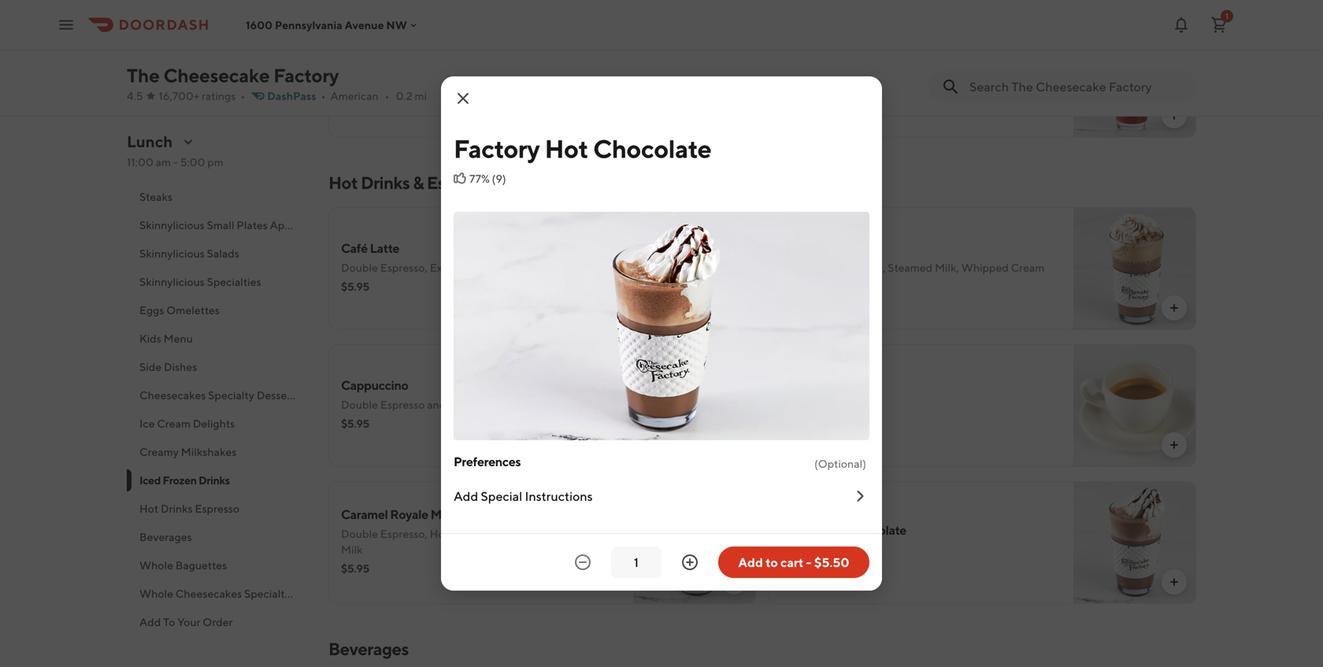 Task type: describe. For each thing, give the bounding box(es) containing it.
drinks for espresso
[[161, 502, 193, 515]]

beverages button
[[127, 523, 310, 551]]

side dishes
[[139, 360, 197, 373]]

factory inside dialog
[[454, 134, 540, 163]]

all inside peach smoothie crushed peaches and juice all blended with ice and swirled with raspberry
[[921, 61, 935, 74]]

4.5
[[127, 89, 143, 102]]

whole baguettes
[[139, 559, 227, 572]]

creamy milkshakes
[[139, 446, 237, 459]]

add item to cart image for cappuccino
[[728, 439, 741, 451]]

skinnylicious specialties
[[139, 275, 261, 288]]

double up $4.50
[[782, 386, 822, 401]]

american • 0.2 mi
[[331, 89, 427, 102]]

to
[[766, 555, 778, 570]]

77% (9) inside 'factory hot chocolate' dialog
[[470, 172, 506, 185]]

chocolate for •
[[849, 523, 907, 538]]

plates
[[237, 219, 268, 232]]

add to your order
[[139, 616, 233, 629]]

baguettes
[[176, 559, 227, 572]]

milk,
[[935, 261, 960, 274]]

factory combinations
[[139, 162, 250, 175]]

kids menu
[[139, 332, 193, 345]]

cappuccino double espresso and foamy steamed milk $5.95
[[341, 378, 553, 430]]

1 vertical spatial 77%
[[836, 546, 856, 559]]

blended inside 'tropical smoothie mango, passion fruit, pineapple and coconut all blended with ice $9.95'
[[341, 77, 384, 90]]

am
[[156, 156, 171, 169]]

0 vertical spatial specialty
[[208, 389, 254, 402]]

Current quantity is 1 number field
[[621, 554, 652, 571]]

special
[[481, 489, 523, 504]]

pm
[[208, 156, 224, 169]]

• for $5.95 •
[[813, 280, 818, 293]]

american
[[331, 89, 379, 102]]

• down 'the cheesecake factory'
[[241, 89, 245, 102]]

ice cream delights button
[[127, 410, 310, 438]]

kids menu button
[[127, 325, 310, 353]]

iced
[[139, 474, 161, 487]]

mocha
[[810, 241, 849, 256]]

iced frozen drinks
[[139, 474, 230, 487]]

cheesecake
[[163, 64, 270, 87]]

kids
[[139, 332, 161, 345]]

omelettes
[[166, 304, 220, 317]]

frozen
[[163, 474, 197, 487]]

side
[[139, 360, 162, 373]]

$4.50
[[782, 409, 811, 422]]

0 vertical spatial cheesecakes
[[139, 389, 206, 402]]

vanilla
[[498, 527, 532, 540]]

1 vertical spatial drinks
[[199, 474, 230, 487]]

and up item search search box
[[1024, 61, 1043, 74]]

skinnylicious small plates appetizers button
[[127, 211, 324, 240]]

skinnylicious small plates appetizers
[[139, 219, 324, 232]]

peach
[[782, 41, 816, 56]]

caramel,
[[451, 527, 496, 540]]

eggs
[[139, 304, 164, 317]]

and inside caramel royale macchiato double espresso, hot caramel, vanilla and steamed milk $5.95
[[534, 527, 553, 540]]

add item to cart image
[[728, 302, 741, 314]]

steaks button
[[127, 183, 310, 211]]

preferences
[[454, 454, 521, 469]]

delights
[[193, 417, 235, 430]]

cheesecakes specialty desserts button
[[127, 381, 310, 410]]

1600
[[246, 18, 273, 31]]

• for $5.50 •
[[814, 546, 819, 559]]

and up raspberry
[[871, 61, 890, 74]]

milkshakes
[[181, 446, 237, 459]]

add item to cart image for double espresso
[[1168, 439, 1181, 451]]

your
[[177, 616, 200, 629]]

espresso, inside café mocha espresso, chocolate, steamed milk, whipped cream
[[782, 261, 829, 274]]

77% inside 'factory hot chocolate' dialog
[[470, 172, 490, 185]]

1 vertical spatial specialty
[[244, 587, 291, 600]]

instructions
[[525, 489, 593, 504]]

Item Search search field
[[970, 78, 1184, 95]]

1 horizontal spatial with
[[821, 77, 843, 90]]

peaches
[[827, 61, 869, 74]]

steaks
[[139, 190, 173, 203]]

factory combinations button
[[127, 154, 310, 183]]

$9.95
[[341, 96, 369, 109]]

1 vertical spatial cheesecakes
[[176, 587, 242, 600]]

double inside café latte double espresso, extra steamed milk $5.95
[[341, 261, 378, 274]]

$5.50 inside button
[[814, 555, 850, 570]]

whole for whole cheesecakes specialty cakes
[[139, 587, 173, 600]]

tropical smoothie mango, passion fruit, pineapple and coconut all blended with ice $9.95
[[341, 41, 585, 109]]

blended inside peach smoothie crushed peaches and juice all blended with ice and swirled with raspberry
[[937, 61, 980, 74]]

coconut
[[525, 61, 569, 74]]

macchiato
[[431, 507, 489, 522]]

double inside cappuccino double espresso and foamy steamed milk $5.95
[[341, 398, 378, 411]]

desserts
[[257, 389, 300, 402]]

cream inside "button"
[[157, 417, 191, 430]]

eggs omelettes
[[139, 304, 220, 317]]

side dishes button
[[127, 353, 310, 381]]

hot drinks espresso button
[[127, 495, 310, 523]]

&
[[413, 173, 424, 193]]

2 horizontal spatial with
[[982, 61, 1004, 74]]

café latte double espresso, extra steamed milk $5.95
[[341, 241, 527, 293]]

with inside 'tropical smoothie mango, passion fruit, pineapple and coconut all blended with ice $9.95'
[[386, 77, 408, 90]]

pennsylvania
[[275, 18, 343, 31]]

1 items, open order cart image
[[1210, 15, 1229, 34]]

whole for whole baguettes
[[139, 559, 173, 572]]

espresso up (optional)
[[825, 386, 874, 401]]

ice inside 'tropical smoothie mango, passion fruit, pineapple and coconut all blended with ice $9.95'
[[410, 77, 425, 90]]

cream inside café mocha espresso, chocolate, steamed milk, whipped cream
[[1011, 261, 1045, 274]]

87%
[[835, 280, 856, 293]]

specialties
[[207, 275, 261, 288]]

add item to cart image for peach smoothie
[[1168, 110, 1181, 122]]

factory hot chocolate dialog
[[441, 76, 882, 591]]

factory hot chocolate image
[[1074, 481, 1197, 604]]

café for café mocha
[[782, 241, 808, 256]]

ice inside "button"
[[139, 417, 155, 430]]

16,700+ ratings •
[[159, 89, 245, 102]]

smoothie for tropical smoothie
[[387, 41, 441, 56]]

espresso right &
[[427, 173, 495, 193]]

decrease quantity by 1 image
[[574, 553, 592, 572]]

1600 pennsylvania avenue nw
[[246, 18, 407, 31]]

juice
[[892, 61, 919, 74]]

factory hot chocolate for •
[[782, 523, 907, 538]]

extra
[[430, 261, 456, 274]]

to
[[163, 616, 175, 629]]

dashpass
[[267, 89, 316, 102]]

foamy
[[448, 398, 482, 411]]

lunch
[[127, 132, 173, 151]]

the
[[127, 64, 160, 87]]

steamed inside cappuccino double espresso and foamy steamed milk $5.95
[[484, 398, 529, 411]]

whole cheesecakes specialty cakes
[[139, 587, 324, 600]]

passion
[[381, 61, 419, 74]]

add item to cart image for factory hot chocolate
[[1168, 576, 1181, 589]]



Task type: locate. For each thing, give the bounding box(es) containing it.
factory hot chocolate inside dialog
[[454, 134, 712, 163]]

double down latte
[[341, 261, 378, 274]]

1 horizontal spatial (9)
[[858, 546, 873, 559]]

2 vertical spatial add
[[139, 616, 161, 629]]

cheesecakes down baguettes
[[176, 587, 242, 600]]

café inside café mocha espresso, chocolate, steamed milk, whipped cream
[[782, 241, 808, 256]]

hot inside caramel royale macchiato double espresso, hot caramel, vanilla and steamed milk $5.95
[[430, 527, 449, 540]]

café for café latte
[[341, 241, 368, 256]]

ice inside peach smoothie crushed peaches and juice all blended with ice and swirled with raspberry
[[1006, 61, 1022, 74]]

skinnylicious for skinnylicious salads
[[139, 247, 205, 260]]

pineapple
[[450, 61, 501, 74]]

smoothie up peaches
[[818, 41, 872, 56]]

milk down caramel on the left bottom of page
[[341, 543, 363, 556]]

whole inside 'button'
[[139, 559, 173, 572]]

double espresso
[[782, 386, 874, 401]]

espresso inside cappuccino double espresso and foamy steamed milk $5.95
[[380, 398, 425, 411]]

2 horizontal spatial ice
[[1006, 61, 1022, 74]]

appetizers
[[270, 219, 324, 232]]

café left latte
[[341, 241, 368, 256]]

2 café from the left
[[782, 241, 808, 256]]

0 horizontal spatial $5.50
[[782, 546, 811, 559]]

blended down mango,
[[341, 77, 384, 90]]

1 whole from the top
[[139, 559, 173, 572]]

add item to cart image for café mocha
[[1168, 302, 1181, 314]]

$5.50 right cart
[[814, 555, 850, 570]]

1 vertical spatial 77% (9)
[[836, 546, 873, 559]]

0 horizontal spatial smoothie
[[387, 41, 441, 56]]

espresso down cappuccino
[[380, 398, 425, 411]]

steamed
[[459, 261, 503, 274], [888, 261, 933, 274], [484, 398, 529, 411], [555, 527, 600, 540]]

steamed inside café mocha espresso, chocolate, steamed milk, whipped cream
[[888, 261, 933, 274]]

steamed inside caramel royale macchiato double espresso, hot caramel, vanilla and steamed milk $5.95
[[555, 527, 600, 540]]

dishes
[[164, 360, 197, 373]]

and left foamy
[[427, 398, 446, 411]]

factory hot chocolate for 77% (9)
[[454, 134, 712, 163]]

1 horizontal spatial 77% (9)
[[836, 546, 873, 559]]

0 vertical spatial ice
[[1006, 61, 1022, 74]]

café left mocha
[[782, 241, 808, 256]]

salads
[[207, 247, 239, 260]]

- right am
[[173, 156, 178, 169]]

whole cheesecakes specialty cakes button
[[127, 580, 324, 608]]

-
[[173, 156, 178, 169], [806, 555, 812, 570]]

1 café from the left
[[341, 241, 368, 256]]

2 skinnylicious from the top
[[139, 247, 205, 260]]

whole inside button
[[139, 587, 173, 600]]

drinks for &
[[361, 173, 410, 193]]

all
[[571, 61, 585, 74], [921, 61, 935, 74]]

77% right &
[[470, 172, 490, 185]]

0 horizontal spatial blended
[[341, 77, 384, 90]]

2 vertical spatial drinks
[[161, 502, 193, 515]]

specialty left cakes
[[244, 587, 291, 600]]

ice up item search search box
[[1006, 61, 1022, 74]]

steamed left milk,
[[888, 261, 933, 274]]

espresso, down latte
[[380, 261, 428, 274]]

open menu image
[[57, 15, 76, 34]]

skinnylicious salads
[[139, 247, 239, 260]]

1 horizontal spatial all
[[921, 61, 935, 74]]

cappuccino image
[[633, 344, 756, 467]]

0 vertical spatial drinks
[[361, 173, 410, 193]]

(optional)
[[815, 457, 867, 470]]

whole up to
[[139, 587, 173, 600]]

chocolate for 77% (9)
[[593, 134, 712, 163]]

espresso, inside café latte double espresso, extra steamed milk $5.95
[[380, 261, 428, 274]]

double down cappuccino
[[341, 398, 378, 411]]

0 vertical spatial beverages
[[139, 531, 192, 544]]

double down caramel on the left bottom of page
[[341, 527, 378, 540]]

1 horizontal spatial blended
[[937, 61, 980, 74]]

mango,
[[341, 61, 379, 74]]

chocolate
[[593, 134, 712, 163], [849, 523, 907, 538]]

$5.50 right to
[[782, 546, 811, 559]]

fruit,
[[422, 61, 448, 74]]

• right cart
[[814, 546, 819, 559]]

1 vertical spatial (9)
[[858, 546, 873, 559]]

1 skinnylicious from the top
[[139, 219, 205, 232]]

add for add to cart - $5.50
[[738, 555, 763, 570]]

close factory hot chocolate image
[[454, 89, 473, 108]]

peach smoothie crushed peaches and juice all blended with ice and swirled with raspberry
[[782, 41, 1043, 90]]

smoothie up the passion
[[387, 41, 441, 56]]

1
[[1226, 11, 1229, 20]]

1 horizontal spatial milk
[[506, 261, 527, 274]]

2 all from the left
[[921, 61, 935, 74]]

skinnylicious specialties button
[[127, 268, 310, 296]]

hot drinks & espresso
[[329, 173, 495, 193]]

cakes
[[293, 587, 324, 600]]

factory down close factory hot chocolate image
[[454, 134, 540, 163]]

ice up creamy
[[139, 417, 155, 430]]

1 vertical spatial cream
[[157, 417, 191, 430]]

factory hot chocolate
[[454, 134, 712, 163], [782, 523, 907, 538]]

espresso inside hot drinks espresso button
[[195, 502, 240, 515]]

(9)
[[492, 172, 506, 185], [858, 546, 873, 559]]

steamed right extra
[[459, 261, 503, 274]]

0 vertical spatial cream
[[1011, 261, 1045, 274]]

café inside café latte double espresso, extra steamed milk $5.95
[[341, 241, 368, 256]]

milk right foamy
[[531, 398, 553, 411]]

1 vertical spatial skinnylicious
[[139, 247, 205, 260]]

• for american • 0.2 mi
[[385, 89, 390, 102]]

order
[[203, 616, 233, 629]]

0 vertical spatial add
[[454, 489, 478, 504]]

0 horizontal spatial with
[[386, 77, 408, 90]]

specialty down 'side dishes' button
[[208, 389, 254, 402]]

tropical smoothie image
[[633, 15, 756, 138]]

skinnylicious up the 'skinnylicious specialties' at the left top of the page
[[139, 247, 205, 260]]

0 horizontal spatial all
[[571, 61, 585, 74]]

1 horizontal spatial factory hot chocolate
[[782, 523, 907, 538]]

notification bell image
[[1172, 15, 1191, 34]]

2 vertical spatial milk
[[341, 543, 363, 556]]

- right cart
[[806, 555, 812, 570]]

1 horizontal spatial cream
[[1011, 261, 1045, 274]]

chocolate,
[[831, 261, 886, 274]]

0 horizontal spatial 77% (9)
[[470, 172, 506, 185]]

2 horizontal spatial add
[[738, 555, 763, 570]]

mi
[[415, 89, 427, 102]]

87% (8)
[[835, 280, 872, 293]]

cream right whipped
[[1011, 261, 1045, 274]]

double
[[341, 261, 378, 274], [782, 386, 822, 401], [341, 398, 378, 411], [341, 527, 378, 540]]

all right coconut
[[571, 61, 585, 74]]

add item to cart image for caramel royale macchiato
[[728, 576, 741, 589]]

cappuccino
[[341, 378, 409, 393]]

$5.95 inside café latte double espresso, extra steamed milk $5.95
[[341, 280, 369, 293]]

1 all from the left
[[571, 61, 585, 74]]

chocolate inside dialog
[[593, 134, 712, 163]]

3 skinnylicious from the top
[[139, 275, 205, 288]]

drinks down the frozen
[[161, 502, 193, 515]]

and left coconut
[[503, 61, 522, 74]]

0 vertical spatial chocolate
[[593, 134, 712, 163]]

creamy
[[139, 446, 179, 459]]

0 vertical spatial 77% (9)
[[470, 172, 506, 185]]

all inside 'tropical smoothie mango, passion fruit, pineapple and coconut all blended with ice $9.95'
[[571, 61, 585, 74]]

77%
[[470, 172, 490, 185], [836, 546, 856, 559]]

milk inside caramel royale macchiato double espresso, hot caramel, vanilla and steamed milk $5.95
[[341, 543, 363, 556]]

0 vertical spatial 77%
[[470, 172, 490, 185]]

• left 87%
[[813, 280, 818, 293]]

café mocha image
[[1074, 207, 1197, 330]]

caramel royale macchiato image
[[633, 481, 756, 604]]

add for add special instructions
[[454, 489, 478, 504]]

• for dashpass •
[[321, 89, 326, 102]]

milk inside café latte double espresso, extra steamed milk $5.95
[[506, 261, 527, 274]]

77% (9) right $5.50 •
[[836, 546, 873, 559]]

skinnylicious for skinnylicious specialties
[[139, 275, 205, 288]]

add special instructions
[[454, 489, 593, 504]]

drinks inside button
[[161, 502, 193, 515]]

tropical
[[341, 41, 385, 56]]

2 vertical spatial ice
[[139, 417, 155, 430]]

2 whole from the top
[[139, 587, 173, 600]]

1 horizontal spatial add
[[454, 489, 478, 504]]

espresso
[[427, 173, 495, 193], [825, 386, 874, 401], [380, 398, 425, 411], [195, 502, 240, 515]]

skinnylicious
[[139, 219, 205, 232], [139, 247, 205, 260], [139, 275, 205, 288]]

swirled
[[782, 77, 819, 90]]

0 vertical spatial (9)
[[492, 172, 506, 185]]

factory up dashpass • at the top left of page
[[274, 64, 339, 87]]

1 horizontal spatial drinks
[[199, 474, 230, 487]]

hot
[[545, 134, 589, 163], [329, 173, 358, 193], [139, 502, 158, 515], [826, 523, 847, 538], [430, 527, 449, 540]]

1 vertical spatial whole
[[139, 587, 173, 600]]

the cheesecake factory
[[127, 64, 339, 87]]

add for add to your order
[[139, 616, 161, 629]]

drinks
[[361, 173, 410, 193], [199, 474, 230, 487], [161, 502, 193, 515]]

0 horizontal spatial beverages
[[139, 531, 192, 544]]

0 vertical spatial factory hot chocolate
[[454, 134, 712, 163]]

1 horizontal spatial café
[[782, 241, 808, 256]]

espresso, up $5.95 •
[[782, 261, 829, 274]]

1 button
[[1204, 9, 1235, 41]]

1 horizontal spatial chocolate
[[849, 523, 907, 538]]

drinks down 'creamy milkshakes' 'button'
[[199, 474, 230, 487]]

smoothie inside 'tropical smoothie mango, passion fruit, pineapple and coconut all blended with ice $9.95'
[[387, 41, 441, 56]]

1 horizontal spatial smoothie
[[818, 41, 872, 56]]

factory up $5.50 •
[[782, 523, 823, 538]]

0 horizontal spatial drinks
[[161, 502, 193, 515]]

add item to cart image
[[1168, 110, 1181, 122], [1168, 302, 1181, 314], [728, 439, 741, 451], [1168, 439, 1181, 451], [728, 576, 741, 589], [1168, 576, 1181, 589]]

0 horizontal spatial milk
[[341, 543, 363, 556]]

0 horizontal spatial café
[[341, 241, 368, 256]]

with
[[982, 61, 1004, 74], [386, 77, 408, 90], [821, 77, 843, 90]]

ice
[[1006, 61, 1022, 74], [410, 77, 425, 90], [139, 417, 155, 430]]

smoothie
[[387, 41, 441, 56], [818, 41, 872, 56]]

factory inside button
[[139, 162, 177, 175]]

royale
[[390, 507, 428, 522]]

blended right the juice
[[937, 61, 980, 74]]

creamy milkshakes button
[[127, 438, 310, 466]]

0 horizontal spatial add
[[139, 616, 161, 629]]

(9) inside 'factory hot chocolate' dialog
[[492, 172, 506, 185]]

0 vertical spatial blended
[[937, 61, 980, 74]]

cream up the creamy milkshakes
[[157, 417, 191, 430]]

•
[[241, 89, 245, 102], [321, 89, 326, 102], [385, 89, 390, 102], [813, 280, 818, 293], [814, 546, 819, 559]]

0 vertical spatial milk
[[506, 261, 527, 274]]

2 vertical spatial skinnylicious
[[139, 275, 205, 288]]

beverages inside beverages button
[[139, 531, 192, 544]]

$5.95 inside caramel royale macchiato double espresso, hot caramel, vanilla and steamed milk $5.95
[[341, 562, 369, 575]]

77% (9) right &
[[470, 172, 506, 185]]

11:00 am - 5:00 pm
[[127, 156, 224, 169]]

1 horizontal spatial beverages
[[329, 639, 409, 659]]

1 vertical spatial ice
[[410, 77, 425, 90]]

0 vertical spatial skinnylicious
[[139, 219, 205, 232]]

nw
[[386, 18, 407, 31]]

and inside cappuccino double espresso and foamy steamed milk $5.95
[[427, 398, 446, 411]]

peach smoothie image
[[1074, 15, 1197, 138]]

hot inside button
[[139, 502, 158, 515]]

skinnylicious up eggs omelettes
[[139, 275, 205, 288]]

skinnylicious for skinnylicious small plates appetizers
[[139, 219, 205, 232]]

• left 0.2
[[385, 89, 390, 102]]

milk for café latte
[[506, 261, 527, 274]]

1 horizontal spatial $5.50
[[814, 555, 850, 570]]

espresso, down royale
[[380, 527, 428, 540]]

1 horizontal spatial 77%
[[836, 546, 856, 559]]

add to your order button
[[127, 608, 310, 637]]

combinations
[[179, 162, 250, 175]]

1 vertical spatial blended
[[341, 77, 384, 90]]

hot inside dialog
[[545, 134, 589, 163]]

1 vertical spatial milk
[[531, 398, 553, 411]]

dashpass •
[[267, 89, 326, 102]]

2 horizontal spatial milk
[[531, 398, 553, 411]]

smoothie for peach smoothie
[[818, 41, 872, 56]]

1 vertical spatial add
[[738, 555, 763, 570]]

double inside caramel royale macchiato double espresso, hot caramel, vanilla and steamed milk $5.95
[[341, 527, 378, 540]]

1 smoothie from the left
[[387, 41, 441, 56]]

1 vertical spatial -
[[806, 555, 812, 570]]

0 horizontal spatial (9)
[[492, 172, 506, 185]]

0 horizontal spatial 77%
[[470, 172, 490, 185]]

ratings
[[202, 89, 236, 102]]

1 vertical spatial factory hot chocolate
[[782, 523, 907, 538]]

all right the juice
[[921, 61, 935, 74]]

cheesecakes specialty desserts
[[139, 389, 300, 402]]

0 horizontal spatial chocolate
[[593, 134, 712, 163]]

2 smoothie from the left
[[818, 41, 872, 56]]

milk inside cappuccino double espresso and foamy steamed milk $5.95
[[531, 398, 553, 411]]

whole left baguettes
[[139, 559, 173, 572]]

milk for cappuccino
[[531, 398, 553, 411]]

latte
[[370, 241, 400, 256]]

increase quantity by 1 image
[[681, 553, 700, 572]]

drinks left &
[[361, 173, 410, 193]]

milk right extra
[[506, 261, 527, 274]]

- inside the add to cart - $5.50 button
[[806, 555, 812, 570]]

• left american
[[321, 89, 326, 102]]

0 vertical spatial -
[[173, 156, 178, 169]]

$5.95 inside cappuccino double espresso and foamy steamed milk $5.95
[[341, 417, 369, 430]]

steamed right foamy
[[484, 398, 529, 411]]

and inside 'tropical smoothie mango, passion fruit, pineapple and coconut all blended with ice $9.95'
[[503, 61, 522, 74]]

skinnylicious salads button
[[127, 240, 310, 268]]

café mocha espresso, chocolate, steamed milk, whipped cream
[[782, 241, 1045, 274]]

1 vertical spatial beverages
[[329, 639, 409, 659]]

cheesecakes down side dishes
[[139, 389, 206, 402]]

skinnylicious down steaks
[[139, 219, 205, 232]]

$5.50
[[782, 546, 811, 559], [814, 555, 850, 570]]

1 horizontal spatial ice
[[410, 77, 425, 90]]

and
[[503, 61, 522, 74], [871, 61, 890, 74], [1024, 61, 1043, 74], [427, 398, 446, 411], [534, 527, 553, 540]]

0 horizontal spatial factory hot chocolate
[[454, 134, 712, 163]]

0 horizontal spatial -
[[173, 156, 178, 169]]

ice cream delights
[[139, 417, 235, 430]]

double espresso image
[[1074, 344, 1197, 467]]

espresso, inside caramel royale macchiato double espresso, hot caramel, vanilla and steamed milk $5.95
[[380, 527, 428, 540]]

77% right $5.50 •
[[836, 546, 856, 559]]

1 vertical spatial chocolate
[[849, 523, 907, 538]]

add to cart - $5.50
[[738, 555, 850, 570]]

16,700+
[[159, 89, 199, 102]]

add special instructions button
[[454, 475, 870, 518]]

ice down fruit,
[[410, 77, 425, 90]]

add to cart - $5.50 button
[[719, 547, 870, 578]]

factory down lunch
[[139, 162, 177, 175]]

0 vertical spatial whole
[[139, 559, 173, 572]]

0 horizontal spatial cream
[[157, 417, 191, 430]]

caramel
[[341, 507, 388, 522]]

cheesecakes
[[139, 389, 206, 402], [176, 587, 242, 600]]

steamed inside café latte double espresso, extra steamed milk $5.95
[[459, 261, 503, 274]]

eggs omelettes button
[[127, 296, 310, 325]]

café latte image
[[633, 207, 756, 330]]

espresso,
[[380, 261, 428, 274], [782, 261, 829, 274], [380, 527, 428, 540]]

2 horizontal spatial drinks
[[361, 173, 410, 193]]

espresso up beverages button in the left of the page
[[195, 502, 240, 515]]

smoothie inside peach smoothie crushed peaches and juice all blended with ice and swirled with raspberry
[[818, 41, 872, 56]]

whole baguettes button
[[127, 551, 310, 580]]

and right vanilla
[[534, 527, 553, 540]]

11:00
[[127, 156, 154, 169]]

cart
[[781, 555, 804, 570]]

0 horizontal spatial ice
[[139, 417, 155, 430]]

small
[[207, 219, 234, 232]]

steamed up decrease quantity by 1 image
[[555, 527, 600, 540]]

1 horizontal spatial -
[[806, 555, 812, 570]]

caramel royale macchiato double espresso, hot caramel, vanilla and steamed milk $5.95
[[341, 507, 600, 575]]



Task type: vqa. For each thing, say whether or not it's contained in the screenshot.
Petco link
no



